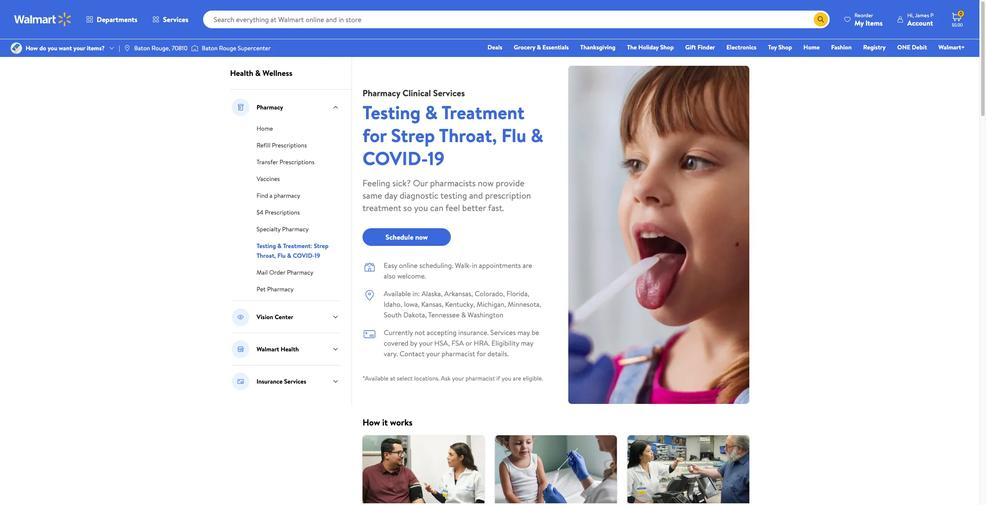 Task type: locate. For each thing, give the bounding box(es) containing it.
essentials
[[543, 43, 569, 52]]

 image left do
[[11, 42, 22, 54]]

baton left rouge
[[202, 44, 218, 53]]

19
[[428, 145, 445, 171], [315, 251, 320, 260]]

1 horizontal spatial home
[[804, 43, 820, 52]]

walmart image
[[14, 12, 72, 26]]

walmart+ link
[[935, 42, 969, 52]]

home down 'search icon'
[[804, 43, 820, 52]]

your right "want" at the left top
[[73, 44, 85, 53]]

hi, james p account
[[907, 11, 934, 28]]

home link up refill
[[257, 123, 273, 133]]

1 shop from the left
[[660, 43, 674, 52]]

home link down 'search icon'
[[800, 42, 824, 52]]

baton left the rouge,
[[134, 44, 150, 53]]

fast.
[[488, 202, 504, 214]]

0 horizontal spatial shop
[[660, 43, 674, 52]]

and
[[469, 189, 483, 201]]

services button
[[145, 9, 196, 30]]

flu
[[502, 122, 526, 148], [277, 251, 286, 260]]

2 vertical spatial prescriptions
[[265, 208, 300, 217]]

health & wellness
[[230, 68, 292, 79]]

if
[[496, 374, 500, 383]]

1 horizontal spatial home link
[[800, 42, 824, 52]]

home link
[[800, 42, 824, 52], [257, 123, 273, 133]]

the
[[627, 43, 637, 52]]

1 horizontal spatial how
[[363, 416, 380, 428]]

walmart health
[[257, 345, 299, 354]]

2 vertical spatial you
[[502, 374, 511, 383]]

search icon image
[[817, 16, 824, 23]]

*available
[[363, 374, 389, 383]]

feel
[[445, 202, 460, 214]]

 image right |
[[124, 45, 131, 52]]

Search search field
[[203, 11, 830, 28]]

transfer prescriptions link
[[257, 157, 315, 166]]

fashion link
[[827, 42, 856, 52]]

& inside available in: alaska, arkansas, colorado, florida, idaho, iowa, kansas, kentucky, michigan, minnesota, south dakota, tennessee & washington
[[461, 310, 466, 320]]

0 vertical spatial flu
[[502, 122, 526, 148]]

how left do
[[26, 44, 38, 53]]

1 vertical spatial for
[[477, 349, 486, 359]]

want
[[59, 44, 72, 53]]

it
[[382, 416, 388, 428]]

1 horizontal spatial 19
[[428, 145, 445, 171]]

now inside button
[[415, 232, 428, 242]]

mail
[[257, 268, 268, 277]]

1 list item from the left
[[357, 435, 490, 505]]

wellness
[[263, 68, 292, 79]]

arkansas,
[[444, 289, 473, 299]]

0 vertical spatial home link
[[800, 42, 824, 52]]

& inside the "grocery & essentials" 'link'
[[537, 43, 541, 52]]

testing down specialty
[[257, 242, 276, 250]]

0 vertical spatial testing
[[363, 99, 421, 125]]

appointments
[[479, 261, 521, 270]]

3 list item from the left
[[622, 435, 755, 505]]

Walmart Site-Wide search field
[[203, 11, 830, 28]]

1 horizontal spatial testing
[[363, 99, 421, 125]]

0 vertical spatial 19
[[428, 145, 445, 171]]

1 vertical spatial you
[[414, 202, 428, 214]]

1 vertical spatial health
[[281, 345, 299, 354]]

1 horizontal spatial  image
[[124, 45, 131, 52]]

specialty pharmacy link
[[257, 224, 309, 234]]

1 horizontal spatial throat,
[[439, 122, 497, 148]]

 image
[[11, 42, 22, 54], [124, 45, 131, 52]]

1 horizontal spatial covid-
[[363, 145, 428, 171]]

how for how it works
[[363, 416, 380, 428]]

testing down the clinical
[[363, 99, 421, 125]]

prescriptions down "refill prescriptions"
[[280, 158, 315, 166]]

a
[[270, 191, 273, 200]]

pharmacy image
[[232, 98, 250, 116]]

may left be
[[517, 328, 530, 337]]

0 horizontal spatial throat,
[[257, 251, 276, 260]]

0 horizontal spatial strep
[[314, 242, 329, 250]]

home up refill
[[257, 124, 273, 133]]

1 horizontal spatial flu
[[502, 122, 526, 148]]

select
[[397, 374, 413, 383]]

2 list item from the left
[[490, 435, 622, 505]]

list item
[[357, 435, 490, 505], [490, 435, 622, 505], [622, 435, 755, 505]]

1 baton from the left
[[134, 44, 150, 53]]

0 horizontal spatial you
[[48, 44, 57, 53]]

prescriptions up 'specialty pharmacy' link
[[265, 208, 300, 217]]

insurance
[[257, 377, 283, 386]]

be
[[532, 328, 539, 337]]

health right walmart on the bottom of page
[[281, 345, 299, 354]]

health down the baton rouge supercenter
[[230, 68, 253, 79]]

1 vertical spatial home
[[257, 124, 273, 133]]

0 horizontal spatial now
[[415, 232, 428, 242]]

&
[[537, 43, 541, 52], [255, 68, 261, 79], [425, 99, 438, 125], [531, 122, 543, 148], [277, 242, 282, 250], [287, 251, 291, 260], [461, 310, 466, 320]]

1 vertical spatial testing
[[257, 242, 276, 250]]

debit
[[912, 43, 927, 52]]

$0.00
[[952, 22, 963, 28]]

1 vertical spatial strep
[[314, 242, 329, 250]]

0 $0.00
[[952, 10, 963, 28]]

hi,
[[907, 11, 914, 19]]

walmart insurance services image
[[232, 373, 250, 390]]

0 horizontal spatial baton
[[134, 44, 150, 53]]

transfer
[[257, 158, 278, 166]]

are right appointments
[[523, 261, 532, 270]]

19 inside the pharmacy clinical services testing & treatment for strep throat, flu & covid-19
[[428, 145, 445, 171]]

2 shop from the left
[[779, 43, 792, 52]]

1 horizontal spatial now
[[478, 177, 494, 189]]

pharmacy up 'treatment:'
[[282, 225, 309, 234]]

your down hsa,
[[426, 349, 440, 359]]

0 vertical spatial how
[[26, 44, 38, 53]]

0 vertical spatial covid-
[[363, 145, 428, 171]]

0 horizontal spatial health
[[230, 68, 253, 79]]

services right the clinical
[[433, 87, 465, 99]]

services inside the pharmacy clinical services testing & treatment for strep throat, flu & covid-19
[[433, 87, 465, 99]]

1 vertical spatial are
[[513, 374, 521, 383]]

0 vertical spatial you
[[48, 44, 57, 53]]

1 horizontal spatial you
[[414, 202, 428, 214]]

schedule now
[[386, 232, 428, 242]]

0 horizontal spatial are
[[513, 374, 521, 383]]

1 horizontal spatial for
[[477, 349, 486, 359]]

provide
[[496, 177, 525, 189]]

or
[[466, 338, 472, 348]]

1 vertical spatial covid-
[[293, 251, 315, 260]]

shop right the toy
[[779, 43, 792, 52]]

services right insurance
[[284, 377, 306, 386]]

grocery & essentials link
[[510, 42, 573, 52]]

strep right 'treatment:'
[[314, 242, 329, 250]]

you right do
[[48, 44, 57, 53]]

0 vertical spatial throat,
[[439, 122, 497, 148]]

19 inside the testing & treatment: strep throat, flu & covid-19
[[315, 251, 320, 260]]

1 vertical spatial home link
[[257, 123, 273, 133]]

pharmacy down the order
[[267, 285, 294, 294]]

find
[[257, 191, 268, 200]]

1 vertical spatial now
[[415, 232, 428, 242]]

1 horizontal spatial strep
[[391, 122, 435, 148]]

vaccines link
[[257, 174, 280, 183]]

0 horizontal spatial how
[[26, 44, 38, 53]]

fsa
[[452, 338, 464, 348]]

now up and
[[478, 177, 494, 189]]

better
[[462, 202, 486, 214]]

fashion
[[831, 43, 852, 52]]

0 horizontal spatial testing
[[257, 242, 276, 250]]

0 horizontal spatial for
[[363, 122, 387, 148]]

0 horizontal spatial 19
[[315, 251, 320, 260]]

prescriptions
[[272, 141, 307, 150], [280, 158, 315, 166], [265, 208, 300, 217]]

1 horizontal spatial baton
[[202, 44, 218, 53]]

pharmacist left if at the right bottom of page
[[466, 374, 495, 383]]

covid- down 'treatment:'
[[293, 251, 315, 260]]

0 vertical spatial health
[[230, 68, 253, 79]]

dakota,
[[403, 310, 427, 320]]

covid- up sick?
[[363, 145, 428, 171]]

now
[[478, 177, 494, 189], [415, 232, 428, 242]]

vision center image
[[232, 308, 250, 326]]

pet
[[257, 285, 266, 294]]

prescriptions for transfer prescriptions
[[280, 158, 315, 166]]

1 vertical spatial prescriptions
[[280, 158, 315, 166]]

electronics
[[727, 43, 757, 52]]

scheduling.
[[419, 261, 453, 270]]

1 vertical spatial 19
[[315, 251, 320, 260]]

 image
[[191, 44, 198, 53]]

treatment:
[[283, 242, 312, 250]]

shop right holiday
[[660, 43, 674, 52]]

0 vertical spatial pharmacist
[[442, 349, 475, 359]]

pharmacist down fsa at the bottom of the page
[[442, 349, 475, 359]]

thanksgiving
[[580, 43, 616, 52]]

1 vertical spatial pharmacist
[[466, 374, 495, 383]]

for inside currently not accepting insurance. services may be covered by your hsa, fsa or hra. eligibility may vary. contact your pharmacist for details.
[[477, 349, 486, 359]]

baton
[[134, 44, 150, 53], [202, 44, 218, 53]]

the holiday shop link
[[623, 42, 678, 52]]

pharmacy left the clinical
[[363, 87, 400, 99]]

how
[[26, 44, 38, 53], [363, 416, 380, 428]]

1 horizontal spatial health
[[281, 345, 299, 354]]

you right if at the right bottom of page
[[502, 374, 511, 383]]

0 horizontal spatial covid-
[[293, 251, 315, 260]]

colorado,
[[475, 289, 505, 299]]

kentucky,
[[445, 299, 475, 309]]

0 horizontal spatial  image
[[11, 42, 22, 54]]

shop
[[660, 43, 674, 52], [779, 43, 792, 52]]

rouge
[[219, 44, 236, 53]]

1 vertical spatial flu
[[277, 251, 286, 260]]

pharmacist
[[442, 349, 475, 359], [466, 374, 495, 383]]

departments
[[97, 15, 137, 24]]

2 horizontal spatial you
[[502, 374, 511, 383]]

now right schedule at the top left of the page
[[415, 232, 428, 242]]

tennessee
[[428, 310, 460, 320]]

1 vertical spatial throat,
[[257, 251, 276, 260]]

departments button
[[79, 9, 145, 30]]

0 vertical spatial now
[[478, 177, 494, 189]]

services up 70810
[[163, 15, 188, 24]]

how left 'it'
[[363, 416, 380, 428]]

your right ask
[[452, 374, 464, 383]]

can
[[430, 202, 444, 214]]

baton rouge supercenter
[[202, 44, 271, 53]]

0 vertical spatial strep
[[391, 122, 435, 148]]

you
[[48, 44, 57, 53], [414, 202, 428, 214], [502, 374, 511, 383]]

are left eligible.
[[513, 374, 521, 383]]

0 vertical spatial prescriptions
[[272, 141, 307, 150]]

services up the eligibility
[[490, 328, 516, 337]]

locations.
[[414, 374, 440, 383]]

refill prescriptions link
[[257, 140, 307, 150]]

$4 prescriptions link
[[257, 207, 300, 217]]

1 horizontal spatial shop
[[779, 43, 792, 52]]

you inside feeling sick? our pharmacists now provide same day diagnostic testing and prescription treatment so you can feel better fast.
[[414, 202, 428, 214]]

pharmacy right the order
[[287, 268, 313, 277]]

walmart health image
[[232, 341, 250, 358]]

for
[[363, 122, 387, 148], [477, 349, 486, 359]]

welcome.
[[397, 271, 426, 281]]

you down diagnostic
[[414, 202, 428, 214]]

0 vertical spatial for
[[363, 122, 387, 148]]

vision center
[[257, 313, 293, 322]]

may down be
[[521, 338, 533, 348]]

strep down the clinical
[[391, 122, 435, 148]]

throat, inside the pharmacy clinical services testing & treatment for strep throat, flu & covid-19
[[439, 122, 497, 148]]

list
[[357, 435, 755, 505]]

1 vertical spatial how
[[363, 416, 380, 428]]

1 horizontal spatial are
[[523, 261, 532, 270]]

2 baton from the left
[[202, 44, 218, 53]]

works
[[390, 416, 413, 428]]

order
[[269, 268, 285, 277]]

0 vertical spatial are
[[523, 261, 532, 270]]

0 horizontal spatial flu
[[277, 251, 286, 260]]

prescriptions up transfer prescriptions link
[[272, 141, 307, 150]]



Task type: describe. For each thing, give the bounding box(es) containing it.
1 vertical spatial may
[[521, 338, 533, 348]]

your right by at the bottom of the page
[[419, 338, 433, 348]]

0
[[959, 10, 963, 17]]

treatment
[[363, 202, 401, 214]]

easy online scheduling. walk-in appointments are also welcome.
[[384, 261, 532, 281]]

pharmacy clinical services testing & treatment for strep throat, flu & covid-19
[[363, 87, 543, 171]]

currently not accepting insurance. services may be covered by your hsa, fsa or hra. eligibility may vary. contact your pharmacist for details.
[[384, 328, 539, 359]]

vaccines
[[257, 174, 280, 183]]

strep inside the pharmacy clinical services testing & treatment for strep throat, flu & covid-19
[[391, 122, 435, 148]]

70810
[[172, 44, 188, 53]]

covered
[[384, 338, 408, 348]]

refill prescriptions
[[257, 141, 307, 150]]

throat, inside the testing & treatment: strep throat, flu & covid-19
[[257, 251, 276, 260]]

|
[[119, 44, 120, 53]]

clinical
[[403, 87, 431, 99]]

florida,
[[507, 289, 529, 299]]

easy online scheduling. walk-in appointments are also welcome. image
[[363, 260, 377, 274]]

mail order pharmacy
[[257, 268, 313, 277]]

registry link
[[859, 42, 890, 52]]

mail order pharmacy link
[[257, 267, 313, 277]]

diagnostic
[[400, 189, 439, 201]]

now inside feeling sick? our pharmacists now provide same day diagnostic testing and prescription treatment so you can feel better fast.
[[478, 177, 494, 189]]

walmart+
[[939, 43, 965, 52]]

vary.
[[384, 349, 398, 359]]

specialty
[[257, 225, 281, 234]]

0 horizontal spatial home link
[[257, 123, 273, 133]]

sick?
[[392, 177, 411, 189]]

feeling sick? our pharmacists now provide same day diagnostic testing and prescription treatment so you can feel better fast.
[[363, 177, 531, 214]]

covid- inside the pharmacy clinical services testing & treatment for strep throat, flu & covid-19
[[363, 145, 428, 171]]

0 vertical spatial may
[[517, 328, 530, 337]]

our
[[413, 177, 428, 189]]

accepting
[[427, 328, 457, 337]]

toy
[[768, 43, 777, 52]]

washington
[[468, 310, 503, 320]]

pharmacist inside currently not accepting insurance. services may be covered by your hsa, fsa or hra. eligibility may vary. contact your pharmacist for details.
[[442, 349, 475, 359]]

0 horizontal spatial home
[[257, 124, 273, 133]]

how do you want your items?
[[26, 44, 105, 53]]

eligibility
[[492, 338, 519, 348]]

for inside the pharmacy clinical services testing & treatment for strep throat, flu & covid-19
[[363, 122, 387, 148]]

gift finder link
[[681, 42, 719, 52]]

james
[[915, 11, 929, 19]]

pharmacy
[[274, 191, 300, 200]]

available in: alaska, arkansas, colorado, florida, idaho, iowa, kansas, kentucky, michigan, minnesota, south dakota, tennessee & washington image
[[363, 288, 377, 303]]

0 vertical spatial home
[[804, 43, 820, 52]]

gift finder
[[685, 43, 715, 52]]

testing
[[441, 189, 467, 201]]

testing & treatment: strep throat, flu & covid-19
[[257, 242, 329, 260]]

one debit link
[[893, 42, 931, 52]]

pharmacy right pharmacy image
[[257, 103, 283, 112]]

 image for baton
[[124, 45, 131, 52]]

baton for baton rouge supercenter
[[202, 44, 218, 53]]

so
[[403, 202, 412, 214]]

transfer prescriptions
[[257, 158, 315, 166]]

michigan,
[[477, 299, 506, 309]]

are inside easy online scheduling. walk-in appointments are also welcome.
[[523, 261, 532, 270]]

flu inside the testing & treatment: strep throat, flu & covid-19
[[277, 251, 286, 260]]

$4
[[257, 208, 263, 217]]

 image for how
[[11, 42, 22, 54]]

toy shop
[[768, 43, 792, 52]]

by
[[410, 338, 417, 348]]

how for how do you want your items?
[[26, 44, 38, 53]]

prescriptions for refill prescriptions
[[272, 141, 307, 150]]

contact
[[400, 349, 425, 359]]

hsa,
[[434, 338, 450, 348]]

testing inside the testing & treatment: strep throat, flu & covid-19
[[257, 242, 276, 250]]

find a pharmacy
[[257, 191, 300, 200]]

currently
[[384, 328, 413, 337]]

baton for baton rouge, 70810
[[134, 44, 150, 53]]

services inside currently not accepting insurance. services may be covered by your hsa, fsa or hra. eligibility may vary. contact your pharmacist for details.
[[490, 328, 516, 337]]

currently not accepting insurance. services may be covered by your hsa, fsa or hra. eligibility may vary. contact your pharmacist for details. image
[[363, 327, 377, 341]]

eligible.
[[523, 374, 543, 383]]

items
[[866, 18, 883, 28]]

minnesota,
[[508, 299, 541, 309]]

vision
[[257, 313, 273, 322]]

prescriptions for $4 prescriptions
[[265, 208, 300, 217]]

same
[[363, 189, 382, 201]]

insurance services
[[257, 377, 306, 386]]

covid- inside the testing & treatment: strep throat, flu & covid-19
[[293, 251, 315, 260]]

at
[[390, 374, 395, 383]]

online
[[399, 261, 418, 270]]

schedule now button
[[363, 228, 451, 246]]

do
[[39, 44, 46, 53]]

alaska,
[[422, 289, 443, 299]]

gift
[[685, 43, 696, 52]]

find a pharmacy link
[[257, 190, 300, 200]]

pet pharmacy link
[[257, 284, 294, 294]]

*available at select locations. ask your pharmacist if you are eligible.
[[363, 374, 543, 383]]

reorder my items
[[855, 11, 883, 28]]

services inside dropdown button
[[163, 15, 188, 24]]

testing inside the pharmacy clinical services testing & treatment for strep throat, flu & covid-19
[[363, 99, 421, 125]]

rouge,
[[152, 44, 170, 53]]

finder
[[698, 43, 715, 52]]

strep inside the testing & treatment: strep throat, flu & covid-19
[[314, 242, 329, 250]]

items?
[[87, 44, 105, 53]]

one
[[897, 43, 911, 52]]

holiday
[[638, 43, 659, 52]]

baton rouge, 70810
[[134, 44, 188, 53]]

thanksgiving link
[[576, 42, 620, 52]]

deals
[[488, 43, 502, 52]]

iowa,
[[404, 299, 420, 309]]

refill
[[257, 141, 270, 150]]

flu inside the pharmacy clinical services testing & treatment for strep throat, flu & covid-19
[[502, 122, 526, 148]]

pharmacy inside the pharmacy clinical services testing & treatment for strep throat, flu & covid-19
[[363, 87, 400, 99]]

toy shop link
[[764, 42, 796, 52]]

p
[[930, 11, 934, 19]]

kansas,
[[421, 299, 443, 309]]



Task type: vqa. For each thing, say whether or not it's contained in the screenshot.
PICKUP
no



